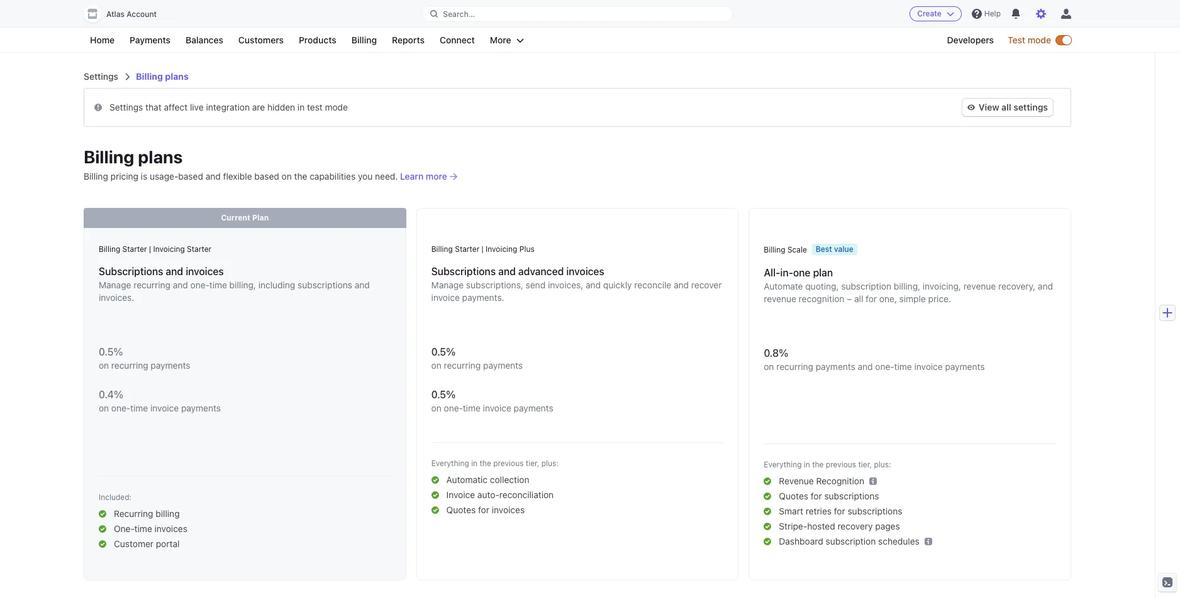 Task type: locate. For each thing, give the bounding box(es) containing it.
usage-
[[150, 171, 178, 182]]

for
[[866, 294, 877, 305], [811, 491, 822, 502], [478, 505, 489, 516], [834, 506, 845, 517]]

subscriptions up invoices.
[[99, 266, 163, 277]]

tier,
[[526, 459, 539, 469], [858, 461, 872, 470]]

in for subscriptions
[[471, 459, 478, 469]]

1 0.5% on recurring payments from the left
[[99, 347, 190, 371]]

2 horizontal spatial in
[[804, 461, 810, 470]]

for up stripe-hosted recovery pages
[[834, 506, 845, 517]]

the up revenue recognition
[[812, 461, 824, 470]]

1 horizontal spatial quotes
[[779, 491, 808, 502]]

0 horizontal spatial billing,
[[229, 280, 256, 291]]

previous up collection
[[493, 459, 524, 469]]

on inside 0.4% on one-time invoice payments
[[99, 403, 109, 414]]

recognition
[[799, 294, 845, 305]]

quotes down invoice
[[446, 505, 476, 516]]

1 vertical spatial settings
[[109, 102, 143, 113]]

0 vertical spatial settings
[[84, 71, 118, 82]]

invoicing
[[153, 245, 185, 254], [486, 245, 517, 254]]

0 horizontal spatial previous
[[493, 459, 524, 469]]

0 horizontal spatial subscriptions
[[99, 266, 163, 277]]

everything in the previous tier, plus: for advanced
[[431, 459, 559, 469]]

invoices up invoices,
[[566, 266, 604, 277]]

everything in the previous tier, plus: for one
[[764, 461, 891, 470]]

subscriptions inside subscriptions and invoices manage recurring and one-time billing, including subscriptions and invoices.
[[298, 280, 352, 291]]

0 horizontal spatial invoicing
[[153, 245, 185, 254]]

1 horizontal spatial 0.5% on recurring payments
[[431, 347, 523, 371]]

plus: up pages
[[874, 461, 891, 470]]

subscription up –
[[841, 281, 892, 292]]

the for all-in-one plan
[[812, 461, 824, 470]]

simple
[[899, 294, 926, 305]]

current
[[221, 213, 250, 223]]

that
[[145, 102, 162, 113]]

recurring
[[114, 509, 153, 520]]

create
[[917, 9, 942, 18]]

all inside all-in-one plan automate quoting, subscription billing, invoicing, revenue recovery, and revenue recognition – all for one, simple price.
[[854, 294, 863, 305]]

plus: up reconciliation
[[542, 459, 559, 469]]

starter up subscriptions,
[[455, 245, 480, 254]]

revenue
[[964, 281, 996, 292], [764, 294, 796, 305]]

all right –
[[854, 294, 863, 305]]

recurring down the billing starter | invoicing starter
[[134, 280, 171, 291]]

quotes for quotes for invoices
[[446, 505, 476, 516]]

everything up automatic
[[431, 459, 469, 469]]

plus: for invoices
[[542, 459, 559, 469]]

recovery,
[[999, 281, 1036, 292]]

recurring billing
[[114, 509, 180, 520]]

based right flexible
[[254, 171, 279, 182]]

0 horizontal spatial based
[[178, 171, 203, 182]]

on inside 0.8% on recurring payments and one-time invoice payments
[[764, 362, 774, 372]]

0 horizontal spatial mode
[[325, 102, 348, 113]]

0.5%
[[99, 347, 123, 358], [431, 347, 456, 358], [431, 389, 456, 401]]

recovery
[[838, 522, 873, 532]]

flexible
[[223, 171, 252, 182]]

recurring down '0.8%'
[[777, 362, 813, 372]]

invoices inside subscriptions and invoices manage recurring and one-time billing, including subscriptions and invoices.
[[186, 266, 224, 277]]

1 horizontal spatial all
[[1002, 102, 1011, 113]]

recurring up 0.5% on one-time invoice payments
[[444, 361, 481, 371]]

0 horizontal spatial everything
[[431, 459, 469, 469]]

quotes up 'smart'
[[779, 491, 808, 502]]

1 manage from the left
[[99, 280, 131, 291]]

one- inside 0.8% on recurring payments and one-time invoice payments
[[875, 362, 894, 372]]

billing
[[352, 35, 377, 45], [136, 71, 163, 82], [84, 147, 134, 167], [84, 171, 108, 182], [99, 245, 120, 254], [431, 245, 453, 254], [764, 245, 786, 255]]

billing plans up that
[[136, 71, 189, 82]]

manage up invoices.
[[99, 280, 131, 291]]

hidden
[[267, 102, 295, 113]]

manage inside subscriptions and invoices manage recurring and one-time billing, including subscriptions and invoices.
[[99, 280, 131, 291]]

1 horizontal spatial subscriptions
[[431, 266, 496, 277]]

atlas account
[[106, 9, 157, 19]]

in left the test
[[298, 102, 305, 113]]

0 vertical spatial mode
[[1028, 35, 1051, 45]]

0 vertical spatial subscriptions
[[298, 280, 352, 291]]

0 horizontal spatial |
[[149, 245, 151, 254]]

billing pricing is usage-based and flexible based on the capabilities you need.
[[84, 171, 398, 182]]

1 horizontal spatial the
[[480, 459, 491, 469]]

starter up subscriptions and invoices manage recurring and one-time billing, including subscriptions and invoices. on the left of page
[[187, 245, 211, 254]]

1 horizontal spatial |
[[482, 245, 484, 254]]

invoices down the billing starter | invoicing starter
[[186, 266, 224, 277]]

0.5% on recurring payments up 0.4% on one-time invoice payments
[[99, 347, 190, 371]]

subscriptions down billing starter | invoicing plus
[[431, 266, 496, 277]]

in up revenue
[[804, 461, 810, 470]]

recover
[[691, 280, 722, 291]]

recurring
[[134, 280, 171, 291], [111, 361, 148, 371], [444, 361, 481, 371], [777, 362, 813, 372]]

the left capabilities
[[294, 171, 307, 182]]

everything in the previous tier, plus:
[[431, 459, 559, 469], [764, 461, 891, 470]]

billing starter | invoicing plus
[[431, 245, 535, 254]]

value
[[834, 245, 854, 254]]

everything in the previous tier, plus: up revenue recognition
[[764, 461, 891, 470]]

automatic
[[446, 475, 488, 486]]

1 vertical spatial mode
[[325, 102, 348, 113]]

0 horizontal spatial 0.5% on recurring payments
[[99, 347, 190, 371]]

plans up affect
[[165, 71, 189, 82]]

tier, up recognition
[[858, 461, 872, 470]]

previous up recognition
[[826, 461, 856, 470]]

0 horizontal spatial all
[[854, 294, 863, 305]]

more
[[426, 171, 447, 182]]

tier, up collection
[[526, 459, 539, 469]]

0 horizontal spatial manage
[[99, 280, 131, 291]]

manage up payments.
[[431, 280, 464, 291]]

invoice inside subscriptions and advanced invoices manage subscriptions, send invoices, and quickly reconcile and recover invoice payments.
[[431, 293, 460, 303]]

invoicing for invoices
[[153, 245, 185, 254]]

is
[[141, 171, 147, 182]]

the up automatic collection
[[480, 459, 491, 469]]

1 horizontal spatial tier,
[[858, 461, 872, 470]]

subscriptions,
[[466, 280, 523, 291]]

quotes for quotes for subscriptions
[[779, 491, 808, 502]]

|
[[149, 245, 151, 254], [482, 245, 484, 254]]

reports
[[392, 35, 425, 45]]

pricing
[[110, 171, 138, 182]]

2 based from the left
[[254, 171, 279, 182]]

subscriptions up pages
[[848, 506, 902, 517]]

revenue left recovery, in the right top of the page
[[964, 281, 996, 292]]

all-in-one plan automate quoting, subscription billing, invoicing, revenue recovery, and revenue recognition – all for one, simple price.
[[764, 267, 1053, 305]]

everything up revenue
[[764, 461, 802, 470]]

1 horizontal spatial starter
[[187, 245, 211, 254]]

1 horizontal spatial based
[[254, 171, 279, 182]]

quotes for invoices
[[446, 505, 525, 516]]

settings that affect live integration are hidden in test mode
[[109, 102, 348, 113]]

mode right "test"
[[1028, 35, 1051, 45]]

billing plans up pricing
[[84, 147, 183, 167]]

current plan
[[221, 213, 269, 223]]

developers link
[[941, 33, 1000, 48]]

1 horizontal spatial in
[[471, 459, 478, 469]]

invoices,
[[548, 280, 583, 291]]

payments inside 0.5% on one-time invoice payments
[[514, 403, 553, 414]]

1 horizontal spatial plus:
[[874, 461, 891, 470]]

invoices
[[186, 266, 224, 277], [566, 266, 604, 277], [492, 505, 525, 516], [155, 524, 187, 535]]

1 horizontal spatial previous
[[826, 461, 856, 470]]

subscriptions inside subscriptions and advanced invoices manage subscriptions, send invoices, and quickly reconcile and recover invoice payments.
[[431, 266, 496, 277]]

send
[[526, 280, 546, 291]]

starter for subscriptions and advanced invoices
[[455, 245, 480, 254]]

settings left that
[[109, 102, 143, 113]]

0 vertical spatial billing plans
[[136, 71, 189, 82]]

need.
[[375, 171, 398, 182]]

1 starter from the left
[[122, 245, 147, 254]]

quotes
[[779, 491, 808, 502], [446, 505, 476, 516]]

2 vertical spatial subscriptions
[[848, 506, 902, 517]]

2 0.5% on recurring payments from the left
[[431, 347, 523, 371]]

collection
[[490, 475, 529, 486]]

0 vertical spatial all
[[1002, 102, 1011, 113]]

billing, up "simple"
[[894, 281, 921, 292]]

invoicing for advanced
[[486, 245, 517, 254]]

mode right the test
[[325, 102, 348, 113]]

invoice
[[431, 293, 460, 303], [914, 362, 943, 372], [150, 403, 179, 414], [483, 403, 511, 414]]

2 starter from the left
[[187, 245, 211, 254]]

for down auto-
[[478, 505, 489, 516]]

previous for one
[[826, 461, 856, 470]]

invoice inside 0.5% on one-time invoice payments
[[483, 403, 511, 414]]

in
[[298, 102, 305, 113], [471, 459, 478, 469], [804, 461, 810, 470]]

account
[[127, 9, 157, 19]]

0 horizontal spatial plus:
[[542, 459, 559, 469]]

1 | from the left
[[149, 245, 151, 254]]

0 vertical spatial quotes
[[779, 491, 808, 502]]

3 starter from the left
[[455, 245, 480, 254]]

test
[[1008, 35, 1026, 45]]

1 subscriptions from the left
[[99, 266, 163, 277]]

payments inside 0.4% on one-time invoice payments
[[181, 403, 221, 414]]

2 | from the left
[[482, 245, 484, 254]]

pages
[[875, 522, 900, 532]]

automatic collection
[[446, 475, 529, 486]]

home
[[90, 35, 115, 45]]

manage inside subscriptions and advanced invoices manage subscriptions, send invoices, and quickly reconcile and recover invoice payments.
[[431, 280, 464, 291]]

the for subscriptions and advanced invoices
[[480, 459, 491, 469]]

invoicing,
[[923, 281, 961, 292]]

1 horizontal spatial manage
[[431, 280, 464, 291]]

2 subscriptions from the left
[[431, 266, 496, 277]]

the
[[294, 171, 307, 182], [480, 459, 491, 469], [812, 461, 824, 470]]

invoices for time
[[155, 524, 187, 535]]

invoices for for
[[492, 505, 525, 516]]

recurring inside subscriptions and invoices manage recurring and one-time billing, including subscriptions and invoices.
[[134, 280, 171, 291]]

subscription down recovery
[[826, 537, 876, 547]]

one- inside 0.5% on one-time invoice payments
[[444, 403, 463, 414]]

learn more link
[[400, 170, 457, 183]]

0.4%
[[99, 389, 123, 401]]

for left one,
[[866, 294, 877, 305]]

2 horizontal spatial starter
[[455, 245, 480, 254]]

previous
[[493, 459, 524, 469], [826, 461, 856, 470]]

1 horizontal spatial invoicing
[[486, 245, 517, 254]]

2 horizontal spatial the
[[812, 461, 824, 470]]

1 horizontal spatial everything in the previous tier, plus:
[[764, 461, 891, 470]]

one-time invoices
[[114, 524, 187, 535]]

1 vertical spatial quotes
[[446, 505, 476, 516]]

1 horizontal spatial everything
[[764, 461, 802, 470]]

1 based from the left
[[178, 171, 203, 182]]

subscriptions up smart retries for subscriptions
[[824, 491, 879, 502]]

everything in the previous tier, plus: up automatic collection
[[431, 459, 559, 469]]

revenue down automate
[[764, 294, 796, 305]]

all right view
[[1002, 102, 1011, 113]]

time inside 0.8% on recurring payments and one-time invoice payments
[[894, 362, 912, 372]]

starter
[[122, 245, 147, 254], [187, 245, 211, 254], [455, 245, 480, 254]]

plans up usage-
[[138, 147, 183, 167]]

invoices up portal
[[155, 524, 187, 535]]

invoices down 'invoice auto-reconciliation'
[[492, 505, 525, 516]]

2 invoicing from the left
[[486, 245, 517, 254]]

notifications image
[[1011, 9, 1021, 19]]

portal
[[156, 539, 180, 550]]

0 vertical spatial revenue
[[964, 281, 996, 292]]

for inside all-in-one plan automate quoting, subscription billing, invoicing, revenue recovery, and revenue recognition – all for one, simple price.
[[866, 294, 877, 305]]

products
[[299, 35, 336, 45]]

2 manage from the left
[[431, 280, 464, 291]]

plans
[[165, 71, 189, 82], [138, 147, 183, 167]]

based
[[178, 171, 203, 182], [254, 171, 279, 182]]

in for all-
[[804, 461, 810, 470]]

everything for all-
[[764, 461, 802, 470]]

settings down home link
[[84, 71, 118, 82]]

time inside 0.5% on one-time invoice payments
[[463, 403, 481, 414]]

0.5% inside 0.5% on one-time invoice payments
[[431, 389, 456, 401]]

subscriptions inside subscriptions and invoices manage recurring and one-time billing, including subscriptions and invoices.
[[99, 266, 163, 277]]

subscriptions right including
[[298, 280, 352, 291]]

0 horizontal spatial everything in the previous tier, plus:
[[431, 459, 559, 469]]

1 horizontal spatial billing,
[[894, 281, 921, 292]]

based right is
[[178, 171, 203, 182]]

and inside 0.8% on recurring payments and one-time invoice payments
[[858, 362, 873, 372]]

0 horizontal spatial starter
[[122, 245, 147, 254]]

view all settings button
[[963, 99, 1053, 116]]

0.5% for 0.5%
[[431, 347, 456, 358]]

0 horizontal spatial tier,
[[526, 459, 539, 469]]

starter up invoices.
[[122, 245, 147, 254]]

Search… text field
[[423, 6, 732, 22]]

0 horizontal spatial quotes
[[446, 505, 476, 516]]

on inside 0.5% on one-time invoice payments
[[431, 403, 442, 414]]

billing, left including
[[229, 280, 256, 291]]

quickly
[[603, 280, 632, 291]]

1 invoicing from the left
[[153, 245, 185, 254]]

in up automatic
[[471, 459, 478, 469]]

0.5% on recurring payments up 0.5% on one-time invoice payments
[[431, 347, 523, 371]]

1 vertical spatial revenue
[[764, 294, 796, 305]]

1 vertical spatial all
[[854, 294, 863, 305]]

1 vertical spatial billing plans
[[84, 147, 183, 167]]

everything
[[431, 459, 469, 469], [764, 461, 802, 470]]

plus:
[[542, 459, 559, 469], [874, 461, 891, 470]]

billing, inside subscriptions and invoices manage recurring and one-time billing, including subscriptions and invoices.
[[229, 280, 256, 291]]

more button
[[484, 33, 530, 48]]

0 vertical spatial subscription
[[841, 281, 892, 292]]

payments
[[151, 361, 190, 371], [483, 361, 523, 371], [816, 362, 856, 372], [945, 362, 985, 372], [181, 403, 221, 414], [514, 403, 553, 414]]



Task type: describe. For each thing, give the bounding box(es) containing it.
revenue recognition
[[779, 476, 864, 487]]

stripe-hosted recovery pages
[[779, 522, 900, 532]]

atlas account button
[[84, 5, 169, 23]]

plan
[[813, 267, 833, 279]]

learn
[[400, 171, 424, 182]]

settings for settings
[[84, 71, 118, 82]]

time inside 0.4% on one-time invoice payments
[[130, 403, 148, 414]]

payments link
[[123, 33, 177, 48]]

payments
[[130, 35, 171, 45]]

everything for subscriptions
[[431, 459, 469, 469]]

recurring up 0.4%
[[111, 361, 148, 371]]

revenue
[[779, 476, 814, 487]]

settings for settings that affect live integration are hidden in test mode
[[109, 102, 143, 113]]

plus
[[520, 245, 535, 254]]

all-
[[764, 267, 780, 279]]

quoting,
[[806, 281, 839, 292]]

payments.
[[462, 293, 504, 303]]

balances link
[[179, 33, 230, 48]]

0.4% on one-time invoice payments
[[99, 389, 221, 414]]

previous for advanced
[[493, 459, 524, 469]]

Search… search field
[[423, 6, 732, 22]]

plus: for plan
[[874, 461, 891, 470]]

schedules
[[878, 537, 920, 547]]

advanced
[[518, 266, 564, 277]]

1 horizontal spatial mode
[[1028, 35, 1051, 45]]

| for invoices
[[149, 245, 151, 254]]

create button
[[910, 6, 962, 21]]

invoice inside 0.8% on recurring payments and one-time invoice payments
[[914, 362, 943, 372]]

1 vertical spatial subscriptions
[[824, 491, 879, 502]]

included:
[[99, 493, 132, 503]]

subscriptions for subscriptions and advanced invoices
[[431, 266, 496, 277]]

invoice
[[446, 490, 475, 501]]

1 vertical spatial subscription
[[826, 537, 876, 547]]

auto-
[[477, 490, 499, 501]]

live
[[190, 102, 204, 113]]

billing starter | invoicing starter
[[99, 245, 211, 254]]

smart retries for subscriptions
[[779, 506, 902, 517]]

are
[[252, 102, 265, 113]]

0 vertical spatial plans
[[165, 71, 189, 82]]

automate
[[764, 281, 803, 292]]

developers
[[947, 35, 994, 45]]

subscription inside all-in-one plan automate quoting, subscription billing, invoicing, revenue recovery, and revenue recognition – all for one, simple price.
[[841, 281, 892, 292]]

reconcile
[[634, 280, 671, 291]]

0.5% on recurring payments for 0.5%
[[431, 347, 523, 371]]

and inside all-in-one plan automate quoting, subscription billing, invoicing, revenue recovery, and revenue recognition – all for one, simple price.
[[1038, 281, 1053, 292]]

for up retries
[[811, 491, 822, 502]]

billing, inside all-in-one plan automate quoting, subscription billing, invoicing, revenue recovery, and revenue recognition – all for one, simple price.
[[894, 281, 921, 292]]

invoices inside subscriptions and advanced invoices manage subscriptions, send invoices, and quickly reconcile and recover invoice payments.
[[566, 266, 604, 277]]

billing scale
[[764, 245, 807, 255]]

home link
[[84, 33, 121, 48]]

in-
[[780, 267, 793, 279]]

tier, for invoices
[[526, 459, 539, 469]]

plan
[[252, 213, 269, 223]]

one- inside 0.4% on one-time invoice payments
[[111, 403, 130, 414]]

billing
[[156, 509, 180, 520]]

starter for subscriptions and invoices
[[122, 245, 147, 254]]

test
[[307, 102, 323, 113]]

0.8%
[[764, 348, 788, 359]]

one-
[[114, 524, 134, 535]]

billing link
[[345, 33, 383, 48]]

retries
[[806, 506, 832, 517]]

–
[[847, 294, 852, 305]]

products link
[[293, 33, 343, 48]]

invoices.
[[99, 293, 134, 303]]

one- inside subscriptions and invoices manage recurring and one-time billing, including subscriptions and invoices.
[[190, 280, 209, 291]]

tier, for plan
[[858, 461, 872, 470]]

integration
[[206, 102, 250, 113]]

settings link
[[84, 71, 118, 82]]

| for advanced
[[482, 245, 484, 254]]

smart
[[779, 506, 803, 517]]

dashboard subscription schedules
[[779, 537, 920, 547]]

test mode
[[1008, 35, 1051, 45]]

0.8% on recurring payments and one-time invoice payments
[[764, 348, 985, 372]]

time inside subscriptions and invoices manage recurring and one-time billing, including subscriptions and invoices.
[[209, 280, 227, 291]]

0 horizontal spatial revenue
[[764, 294, 796, 305]]

all inside button
[[1002, 102, 1011, 113]]

subscriptions and invoices manage recurring and one-time billing, including subscriptions and invoices.
[[99, 266, 370, 303]]

best value
[[816, 245, 854, 254]]

0.5% for 0.4%
[[99, 347, 123, 358]]

view
[[979, 102, 999, 113]]

affect
[[164, 102, 188, 113]]

quotes for subscriptions
[[779, 491, 879, 502]]

0 horizontal spatial in
[[298, 102, 305, 113]]

best
[[816, 245, 832, 254]]

subscriptions for subscriptions and invoices
[[99, 266, 163, 277]]

you
[[358, 171, 373, 182]]

balances
[[186, 35, 223, 45]]

reconciliation
[[499, 490, 554, 501]]

1 horizontal spatial revenue
[[964, 281, 996, 292]]

learn more
[[400, 171, 447, 182]]

customers
[[238, 35, 284, 45]]

one,
[[879, 294, 897, 305]]

invoices for and
[[186, 266, 224, 277]]

0 horizontal spatial the
[[294, 171, 307, 182]]

connect
[[440, 35, 475, 45]]

one
[[793, 267, 811, 279]]

1 vertical spatial plans
[[138, 147, 183, 167]]

customer portal
[[114, 539, 180, 550]]

reports link
[[386, 33, 431, 48]]

dashboard
[[779, 537, 823, 547]]

help button
[[967, 4, 1006, 24]]

capabilities
[[310, 171, 356, 182]]

more
[[490, 35, 511, 45]]

invoice auto-reconciliation
[[446, 490, 554, 501]]

0.5% on one-time invoice payments
[[431, 389, 553, 414]]

0.5% on recurring payments for 0.4%
[[99, 347, 190, 371]]

including
[[258, 280, 295, 291]]

recognition
[[816, 476, 864, 487]]

hosted
[[807, 522, 835, 532]]

view all settings
[[979, 102, 1048, 113]]

invoice inside 0.4% on one-time invoice payments
[[150, 403, 179, 414]]

recurring inside 0.8% on recurring payments and one-time invoice payments
[[777, 362, 813, 372]]



Task type: vqa. For each thing, say whether or not it's contained in the screenshot.
the advanced
yes



